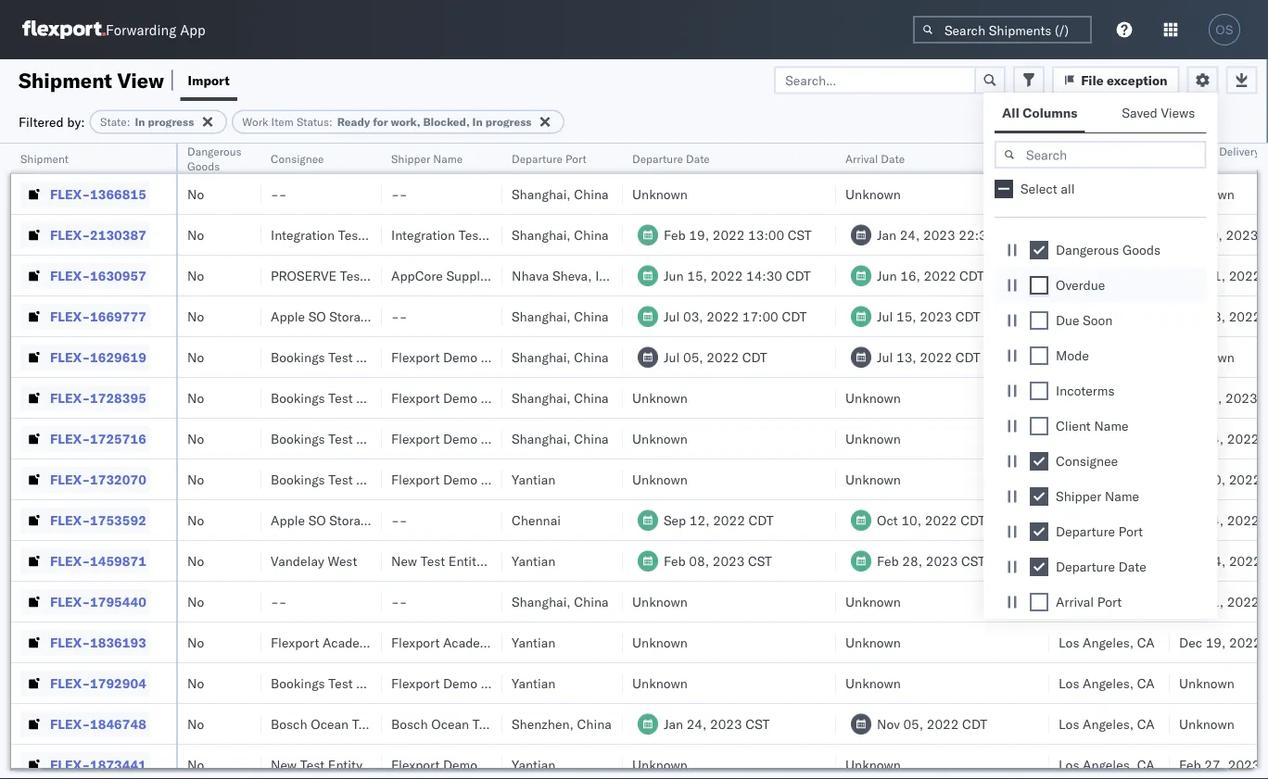 Task type: describe. For each thing, give the bounding box(es) containing it.
dangerous goods inside button
[[187, 144, 242, 173]]

13,
[[896, 349, 917, 365]]

feb 19, 2022 13:00 cst
[[664, 227, 812, 243]]

flex- for 1459871
[[50, 553, 90, 569]]

13:00
[[748, 227, 784, 243]]

flexport for flex-1629619
[[391, 349, 440, 365]]

1728395
[[90, 390, 146, 406]]

2130387
[[90, 227, 146, 243]]

los for flex-1795440
[[1059, 594, 1080, 610]]

china for flex-1846748
[[577, 716, 612, 732]]

shanghai, for flex-1728395
[[512, 390, 571, 406]]

consignee inside button
[[271, 152, 324, 165]]

flex- for 1630957
[[50, 267, 90, 284]]

feb for feb 08, 2023 cst
[[664, 553, 686, 569]]

1732070
[[90, 471, 146, 488]]

2
[[486, 553, 495, 569]]

goods inside dangerous goods button
[[187, 159, 220, 173]]

dec 19, 2022 c
[[1179, 635, 1268, 651]]

flexport for flex-1728395
[[391, 390, 440, 406]]

2 vertical spatial name
[[1105, 489, 1139, 505]]

2022 left 14:30
[[711, 267, 743, 284]]

1 vertical spatial dangerous
[[1056, 242, 1119, 258]]

supply
[[446, 267, 487, 284]]

flexport demo shipper co. for flex-1873441
[[391, 757, 548, 773]]

state : in progress
[[100, 115, 194, 129]]

1 bosch ocean test from the left
[[271, 716, 377, 732]]

1 in from the left
[[135, 115, 145, 129]]

angeles, for flex-1792904
[[1083, 675, 1134, 692]]

test for flex-1792904
[[328, 675, 353, 692]]

ca for flex-1795440
[[1137, 594, 1155, 610]]

bookings for flex-1728395
[[271, 390, 325, 406]]

17:00
[[742, 308, 779, 324]]

Search text field
[[995, 141, 1207, 169]]

jul 15, 2023 cdt
[[877, 308, 981, 324]]

1873441
[[90, 757, 146, 773]]

ca for flex-1873441
[[1137, 757, 1155, 773]]

shipment view
[[19, 67, 164, 93]]

2022 right 01,
[[1229, 267, 1261, 284]]

1 progress from the left
[[148, 115, 194, 129]]

final
[[1059, 152, 1084, 165]]

mar 14, 2022 c
[[1179, 553, 1268, 569]]

no for flex-1366815
[[187, 186, 204, 202]]

aug for aug 01, 2022 c
[[1179, 267, 1202, 284]]

jun for jun 19, 2023 c
[[1179, 227, 1199, 243]]

jul 05, 2022 cdt
[[664, 349, 767, 365]]

cdt right 17:00
[[782, 308, 807, 324]]

saved views button
[[1115, 96, 1207, 133]]

-- down the consignee button
[[271, 186, 287, 202]]

jun 19, 2023 c
[[1179, 227, 1268, 243]]

china for flex-2130387
[[574, 227, 609, 243]]

flex-1629619
[[50, 349, 146, 365]]

14:30
[[746, 267, 782, 284]]

jul for jul 15, 2023 cdt
[[877, 308, 893, 324]]

shipment button
[[11, 147, 158, 166]]

flex- for 1753592
[[50, 512, 90, 528]]

19, for dec
[[1206, 635, 1226, 651]]

date up feb 19, 2022 13:00 cst
[[686, 152, 710, 165]]

flex-1725716 button
[[20, 426, 150, 452]]

no for flex-1732070
[[187, 471, 204, 488]]

quoted
[[1179, 144, 1216, 158]]

nov
[[877, 716, 900, 732]]

no for flex-1629619
[[187, 349, 204, 365]]

jan for jan 24, 2023 22:30 cst
[[877, 227, 897, 243]]

2022 right 12, at the bottom
[[713, 512, 745, 528]]

flex- for 1629619
[[50, 349, 90, 365]]

new york, ny / newark, nj
[[1059, 431, 1220, 447]]

2022 left 13:00
[[713, 227, 745, 243]]

shenzhen,
[[512, 716, 574, 732]]

ca for flex-1459871
[[1137, 553, 1155, 569]]

columns
[[1023, 105, 1078, 121]]

cdt for sep 12, 2022 cdt
[[749, 512, 774, 528]]

15, for jun
[[687, 267, 707, 284]]

apple for flex-1753592
[[271, 512, 305, 528]]

05, for jul
[[683, 349, 703, 365]]

shipment for shipment
[[20, 152, 69, 165]]

consignee for flex-1629619
[[356, 349, 419, 365]]

2022 right 14,
[[1229, 553, 1261, 569]]

1 vertical spatial name
[[1094, 418, 1129, 434]]

dangerous goods button
[[178, 140, 255, 173]]

cdt right 14:30
[[786, 267, 811, 284]]

ny
[[1121, 431, 1138, 447]]

yantian for flex-1459871
[[512, 553, 556, 569]]

2 in from the left
[[472, 115, 483, 129]]

(us)
[[380, 635, 413, 651]]

2022 down "aug 30, 2022 c"
[[1227, 512, 1259, 528]]

flex-1795440 button
[[20, 589, 150, 615]]

2022 down aug 01, 2022 c
[[1229, 308, 1261, 324]]

co. for flex-1728395
[[530, 390, 548, 406]]

flex-1669777 button
[[20, 304, 150, 330]]

cst for feb 28, 2023 cst
[[961, 553, 985, 569]]

kingdom
[[1171, 267, 1223, 284]]

demo for 1873441
[[443, 757, 478, 773]]

los angeles, ca for flex-1459871
[[1059, 553, 1155, 569]]

academy for (us)
[[323, 635, 377, 651]]

flexport demo shipper co. for flex-1732070
[[391, 471, 548, 488]]

date up the arrival port
[[1119, 559, 1147, 575]]

all columns button
[[995, 96, 1085, 133]]

flex-1873441 button
[[20, 752, 150, 778]]

/
[[1142, 431, 1150, 447]]

netherlands
[[1128, 227, 1201, 243]]

2 ocean from the left
[[431, 716, 469, 732]]

resize handle column header for departure port
[[601, 144, 623, 780]]

vandelay
[[271, 553, 324, 569]]

flex-1732070
[[50, 471, 146, 488]]

final port button
[[1049, 147, 1151, 166]]

sheva,
[[552, 267, 592, 284]]

dec
[[1179, 635, 1202, 651]]

delivery
[[1219, 144, 1260, 158]]

1725716
[[90, 431, 146, 447]]

bookings test consignee for flex-1728395
[[271, 390, 419, 406]]

york,
[[1088, 431, 1118, 447]]

oct left 10,
[[877, 512, 898, 528]]

2022 right nov
[[927, 716, 959, 732]]

1 vertical spatial departure port
[[1056, 524, 1143, 540]]

jan 02, 2023 c
[[1179, 390, 1268, 406]]

02,
[[1202, 390, 1222, 406]]

consignee button
[[261, 147, 363, 166]]

shipper for flex-1728395
[[481, 390, 527, 406]]

jan 24, 2023 22:30 cst
[[877, 227, 1023, 243]]

ca for flex-1846748
[[1137, 716, 1155, 732]]

Search Shipments (/) text field
[[913, 16, 1092, 44]]

arrival for arrival port
[[1056, 594, 1094, 610]]

proserve test account
[[271, 267, 417, 284]]

filtered
[[19, 114, 64, 130]]

shipper inside button
[[391, 152, 430, 165]]

1459871
[[90, 553, 146, 569]]

2023 for jan 24, 2023 22:30 cst
[[923, 227, 956, 243]]

nhava
[[512, 267, 549, 284]]

angeles, for flex-1629619
[[1083, 349, 1134, 365]]

shanghai, china for flex-1366815
[[512, 186, 609, 202]]

2023 for jul 15, 2023 cdt
[[920, 308, 952, 324]]

by:
[[67, 114, 85, 130]]

arrival date button
[[836, 147, 1031, 166]]

ltd
[[490, 267, 509, 284]]

shanghai, china for flex-2130387
[[512, 227, 609, 243]]

c for flex-1630957
[[1265, 267, 1268, 284]]

los for flex-1792904
[[1059, 675, 1080, 692]]

oct 24, 2022 c for new york, ny / newark, nj
[[1179, 431, 1268, 447]]

shipper for flex-1732070
[[481, 471, 527, 488]]

no for flex-1873441
[[187, 757, 204, 773]]

flexport for flex-1732070
[[391, 471, 440, 488]]

departure inside button
[[632, 152, 683, 165]]

1836193
[[90, 635, 146, 651]]

flex-1873441
[[50, 757, 146, 773]]

jun 15, 2022 14:30 cdt
[[664, 267, 811, 284]]

flex- for 1366815
[[50, 186, 90, 202]]

flex-1629619 button
[[20, 344, 150, 370]]

los angeles, ca for flex-1792904
[[1059, 675, 1155, 692]]

27,
[[1205, 757, 1225, 773]]

c for flex-1753592
[[1263, 512, 1268, 528]]

resize handle column header for arrival date
[[1027, 144, 1049, 780]]

forwarding app link
[[22, 20, 205, 39]]

flexport demo shipper co. for flex-1728395
[[391, 390, 548, 406]]

los angeles, ca for flex-1629619
[[1059, 349, 1155, 365]]

item
[[271, 115, 294, 129]]

30,
[[1206, 471, 1226, 488]]

2 bosch ocean test from the left
[[391, 716, 497, 732]]

2023 for feb 27, 2023 c
[[1228, 757, 1260, 773]]

no for flex-1795440
[[187, 594, 204, 610]]

demo for 1792904
[[443, 675, 478, 692]]

departure inside 'button'
[[512, 152, 563, 165]]

sep
[[664, 512, 686, 528]]

import button
[[180, 59, 237, 101]]

1 vertical spatial shipper name
[[1056, 489, 1139, 505]]

jul 03, 2022 17:00 cdt
[[664, 308, 807, 324]]

cdt for jul 13, 2022 cdt
[[956, 349, 981, 365]]

quoted delivery date
[[1179, 144, 1260, 173]]

jan for jan 02, 2023 c
[[1179, 390, 1199, 406]]

jul for jul 03, 2022 17:00 cdt
[[664, 308, 680, 324]]

2022 right 10,
[[925, 512, 957, 528]]

nhava sheva, india
[[512, 267, 625, 284]]

flexport for flex-1873441
[[391, 757, 440, 773]]

chennai
[[512, 512, 561, 528]]

shipper for flex-1873441
[[481, 757, 527, 773]]

flex-1366815 button
[[20, 181, 150, 207]]

c for flex-1795440
[[1263, 594, 1268, 610]]

1 : from the left
[[127, 115, 130, 129]]

not for shanghai, china
[[408, 308, 434, 324]]

ca for flex-1728395
[[1137, 390, 1155, 406]]

no for flex-2130387
[[187, 227, 204, 243]]

los for flex-1459871
[[1059, 553, 1080, 569]]

-- down 'vandelay'
[[271, 594, 287, 610]]

1795440
[[90, 594, 146, 610]]

overdue
[[1056, 277, 1105, 293]]

united
[[1128, 267, 1168, 284]]

10,
[[902, 512, 922, 528]]

ltd.
[[535, 635, 558, 651]]

shanghai, for flex-1366815
[[512, 186, 571, 202]]

flexport demo shipper co. for flex-1725716
[[391, 431, 548, 447]]

cdt for jul 15, 2023 cdt
[[956, 308, 981, 324]]

rotterdam, netherlands
[[1059, 227, 1201, 243]]

aug 03, 2022 c
[[1179, 308, 1268, 324]]

china for flex-1669777
[[574, 308, 609, 324]]

angeles, for flex-1873441
[[1083, 757, 1134, 773]]

aug 30, 2022 c
[[1179, 471, 1268, 488]]

new for new york, ny / newark, nj
[[1059, 431, 1085, 447]]

flex-1795440
[[50, 594, 146, 610]]

-- for flex-1366815
[[391, 186, 407, 202]]



Task type: locate. For each thing, give the bounding box(es) containing it.
-- up new test entity 2
[[391, 512, 407, 528]]

1 los angeles, ca from the top
[[1059, 186, 1155, 202]]

no right '1669777' at top
[[187, 308, 204, 324]]

7 los from the top
[[1059, 553, 1080, 569]]

1 vertical spatial apple
[[271, 512, 305, 528]]

2 vertical spatial jan
[[664, 716, 683, 732]]

shanghai, for flex-1629619
[[512, 349, 571, 365]]

ca for flex-1836193
[[1137, 635, 1155, 651]]

1366815
[[90, 186, 146, 202]]

flex-1753592
[[50, 512, 146, 528]]

shanghai, china for flex-1669777
[[512, 308, 609, 324]]

blocked,
[[423, 115, 470, 129]]

los angeles, ca
[[1059, 186, 1155, 202], [1059, 308, 1155, 324], [1059, 349, 1155, 365], [1059, 390, 1155, 406], [1059, 471, 1155, 488], [1059, 512, 1155, 528], [1059, 553, 1155, 569], [1059, 594, 1155, 610], [1059, 635, 1155, 651], [1059, 675, 1155, 692], [1059, 716, 1155, 732], [1059, 757, 1155, 773]]

1 horizontal spatial departure date
[[1056, 559, 1147, 575]]

feb for feb 19, 2022 13:00 cst
[[664, 227, 686, 243]]

1 vertical spatial oct 24, 2022 c
[[1179, 512, 1268, 528]]

0 vertical spatial use)
[[437, 308, 470, 324]]

0 vertical spatial departure date
[[632, 152, 710, 165]]

shipper
[[391, 152, 430, 165], [481, 349, 527, 365], [481, 390, 527, 406], [481, 431, 527, 447], [481, 471, 527, 488], [1056, 489, 1102, 505], [481, 675, 527, 692], [481, 757, 527, 773]]

6 demo from the top
[[443, 757, 478, 773]]

0 horizontal spatial new
[[271, 757, 297, 773]]

los for flex-1846748
[[1059, 716, 1080, 732]]

departure port button
[[502, 147, 604, 166]]

sep 12, 2022 cdt
[[664, 512, 774, 528]]

so down 'proserve'
[[308, 308, 326, 324]]

0 horizontal spatial goods
[[187, 159, 220, 173]]

12,
[[690, 512, 710, 528]]

2022 right nj
[[1227, 431, 1259, 447]]

2022 down oct 21, 2022 c
[[1229, 635, 1262, 651]]

ocean up new test entity
[[311, 716, 349, 732]]

shipper name inside button
[[391, 152, 463, 165]]

1 horizontal spatial :
[[329, 115, 333, 129]]

9 no from the top
[[187, 512, 204, 528]]

bookings test consignee
[[271, 349, 419, 365], [271, 390, 419, 406], [271, 431, 419, 447], [271, 471, 419, 488], [271, 675, 419, 692]]

date inside quoted delivery date
[[1179, 159, 1203, 173]]

1 flexport demo shipper co. from the top
[[391, 349, 548, 365]]

feb left "08,"
[[664, 553, 686, 569]]

resize handle column header
[[154, 144, 176, 780], [239, 144, 261, 780], [360, 144, 382, 780], [480, 144, 502, 780], [601, 144, 623, 780], [814, 144, 836, 780], [1027, 144, 1049, 780], [1148, 144, 1170, 780]]

consignee for flex-1728395
[[356, 390, 419, 406]]

yantian for flex-1732070
[[512, 471, 556, 488]]

academy right inc.
[[443, 635, 497, 651]]

no for flex-1792904
[[187, 675, 204, 692]]

2022 right 16,
[[924, 267, 956, 284]]

feb left 27,
[[1179, 757, 1201, 773]]

9 los angeles, ca from the top
[[1059, 635, 1155, 651]]

0 horizontal spatial progress
[[148, 115, 194, 129]]

apple for flex-1669777
[[271, 308, 305, 324]]

3 los angeles, ca from the top
[[1059, 349, 1155, 365]]

china for flex-1366815
[[574, 186, 609, 202]]

5 no from the top
[[187, 349, 204, 365]]

1 horizontal spatial in
[[472, 115, 483, 129]]

3 bookings test consignee from the top
[[271, 431, 419, 447]]

9 flex- from the top
[[50, 512, 90, 528]]

name left /
[[1094, 418, 1129, 434]]

nov 05, 2022 cdt
[[877, 716, 987, 732]]

flex- for 1846748
[[50, 716, 90, 732]]

1 vertical spatial apple so storage (do not use)
[[271, 512, 470, 528]]

import
[[188, 72, 230, 88]]

0 vertical spatial shipment
[[19, 67, 112, 93]]

7 flex- from the top
[[50, 431, 90, 447]]

1 horizontal spatial 15,
[[896, 308, 917, 324]]

None checkbox
[[995, 180, 1013, 198], [1030, 241, 1049, 260], [1030, 312, 1049, 330], [1030, 382, 1049, 401], [1030, 452, 1049, 471], [1030, 593, 1049, 612], [995, 180, 1013, 198], [1030, 241, 1049, 260], [1030, 312, 1049, 330], [1030, 382, 1049, 401], [1030, 452, 1049, 471], [1030, 593, 1049, 612]]

nj
[[1205, 431, 1220, 447]]

28,
[[902, 553, 923, 569]]

date down the search... text field
[[881, 152, 905, 165]]

22:30
[[959, 227, 995, 243]]

bosch ocean test up new test entity
[[271, 716, 377, 732]]

2023
[[923, 227, 956, 243], [1226, 227, 1258, 243], [920, 308, 952, 324], [1226, 390, 1258, 406], [713, 553, 745, 569], [926, 553, 958, 569], [710, 716, 742, 732], [1228, 757, 1260, 773]]

1 vertical spatial not
[[408, 512, 434, 528]]

6 shanghai, from the top
[[512, 431, 571, 447]]

5 shanghai, from the top
[[512, 390, 571, 406]]

4 los angeles, ca from the top
[[1059, 390, 1155, 406]]

4 no from the top
[[187, 308, 204, 324]]

7 los angeles, ca from the top
[[1059, 553, 1155, 569]]

oct 24, 2022 c for los angeles, ca
[[1179, 512, 1268, 528]]

0 vertical spatial jan
[[877, 227, 897, 243]]

2023 for jun 19, 2023 c
[[1226, 227, 1258, 243]]

flex- down flex-1792904 button in the bottom of the page
[[50, 716, 90, 732]]

feb 28, 2023 cst
[[877, 553, 985, 569]]

mar
[[1179, 553, 1202, 569]]

8 flex- from the top
[[50, 471, 90, 488]]

jun
[[1179, 227, 1199, 243], [664, 267, 684, 284], [877, 267, 897, 284]]

0 vertical spatial entity
[[449, 553, 483, 569]]

-- down account at left
[[391, 308, 407, 324]]

co. for flex-1732070
[[530, 471, 548, 488]]

angeles, for flex-1459871
[[1083, 553, 1134, 569]]

-- for flex-1669777
[[391, 308, 407, 324]]

aug down the kingdom
[[1179, 308, 1202, 324]]

1 (do from the top
[[378, 308, 404, 324]]

Search... text field
[[774, 66, 976, 94]]

1 demo from the top
[[443, 349, 478, 365]]

test for flex-1629619
[[328, 349, 353, 365]]

3 flex- from the top
[[50, 267, 90, 284]]

9 los from the top
[[1059, 635, 1080, 651]]

saved views
[[1122, 105, 1195, 121]]

0 horizontal spatial ocean
[[311, 716, 349, 732]]

apple up 'vandelay'
[[271, 512, 305, 528]]

14,
[[1206, 553, 1226, 569]]

1 horizontal spatial progress
[[486, 115, 532, 129]]

dangerous goods up "felixstowe,"
[[1056, 242, 1161, 258]]

2 horizontal spatial new
[[1059, 431, 1085, 447]]

cdt for nov 05, 2022 cdt
[[962, 716, 987, 732]]

not up new test entity 2
[[408, 512, 434, 528]]

name inside button
[[433, 152, 463, 165]]

8 angeles, from the top
[[1083, 594, 1134, 610]]

file exception
[[1081, 72, 1168, 88]]

1 vertical spatial new
[[391, 553, 417, 569]]

(sz)
[[500, 635, 532, 651]]

-
[[271, 186, 279, 202], [279, 186, 287, 202], [391, 186, 399, 202], [399, 186, 407, 202], [391, 308, 399, 324], [399, 308, 407, 324], [391, 512, 399, 528], [399, 512, 407, 528], [271, 594, 279, 610], [279, 594, 287, 610], [391, 594, 399, 610], [399, 594, 407, 610]]

4 ca from the top
[[1137, 390, 1155, 406]]

feb for feb 28, 2023 cst
[[877, 553, 899, 569]]

11 ca from the top
[[1137, 716, 1155, 732]]

appcore
[[391, 267, 443, 284]]

1 vertical spatial entity
[[328, 757, 363, 773]]

1 horizontal spatial entity
[[449, 553, 483, 569]]

2 apple so storage (do not use) from the top
[[271, 512, 470, 528]]

3 angeles, from the top
[[1083, 349, 1134, 365]]

0 vertical spatial 15,
[[687, 267, 707, 284]]

(do up new test entity 2
[[378, 512, 404, 528]]

2022 left 17:00
[[707, 308, 739, 324]]

flex-1836193
[[50, 635, 146, 651]]

: left ready
[[329, 115, 333, 129]]

2 oct 24, 2022 c from the top
[[1179, 512, 1268, 528]]

resize handle column header for consignee
[[360, 144, 382, 780]]

app
[[180, 21, 205, 38]]

0 vertical spatial shipper name
[[391, 152, 463, 165]]

cdt down jun 16, 2022 cdt
[[956, 308, 981, 324]]

shipment down filtered
[[20, 152, 69, 165]]

arrival date
[[846, 152, 905, 165]]

bookings test consignee for flex-1629619
[[271, 349, 419, 365]]

1 shanghai, china from the top
[[512, 186, 609, 202]]

no
[[187, 186, 204, 202], [187, 227, 204, 243], [187, 267, 204, 284], [187, 308, 204, 324], [187, 349, 204, 365], [187, 390, 204, 406], [187, 431, 204, 447], [187, 471, 204, 488], [187, 512, 204, 528], [187, 553, 204, 569], [187, 594, 204, 610], [187, 635, 204, 651], [187, 675, 204, 692], [187, 716, 204, 732], [187, 757, 204, 773]]

flex- inside "button"
[[50, 512, 90, 528]]

no right 2130387
[[187, 227, 204, 243]]

1 horizontal spatial 03,
[[1206, 308, 1226, 324]]

shipper name down york,
[[1056, 489, 1139, 505]]

05, right nov
[[903, 716, 923, 732]]

0 horizontal spatial dangerous goods
[[187, 144, 242, 173]]

no right 1753592
[[187, 512, 204, 528]]

6 flexport demo shipper co. from the top
[[391, 757, 548, 773]]

4 angeles, from the top
[[1083, 390, 1134, 406]]

1 horizontal spatial departure port
[[1056, 524, 1143, 540]]

flexport. image
[[22, 20, 106, 39]]

flexport
[[391, 349, 440, 365], [391, 390, 440, 406], [391, 431, 440, 447], [391, 471, 440, 488], [271, 635, 319, 651], [391, 635, 440, 651], [391, 675, 440, 692], [391, 757, 440, 773]]

final port
[[1059, 152, 1108, 165]]

--
[[271, 186, 287, 202], [391, 186, 407, 202], [391, 308, 407, 324], [391, 512, 407, 528], [271, 594, 287, 610], [391, 594, 407, 610]]

0 vertical spatial dangerous goods
[[187, 144, 242, 173]]

2 academy from the left
[[443, 635, 497, 651]]

0 vertical spatial 05,
[[683, 349, 703, 365]]

10 flex- from the top
[[50, 553, 90, 569]]

10 los angeles, ca from the top
[[1059, 675, 1155, 692]]

no for flex-1846748
[[187, 716, 204, 732]]

1 vertical spatial (do
[[378, 512, 404, 528]]

1 apple so storage (do not use) from the top
[[271, 308, 470, 324]]

6 no from the top
[[187, 390, 204, 406]]

flex-1846748
[[50, 716, 146, 732]]

2 ca from the top
[[1137, 308, 1155, 324]]

departure
[[512, 152, 563, 165], [632, 152, 683, 165], [1056, 524, 1115, 540], [1056, 559, 1115, 575]]

2 (do from the top
[[378, 512, 404, 528]]

flex-1459871 button
[[20, 548, 150, 574]]

port inside button
[[1087, 152, 1108, 165]]

flex- down flex-1836193 button
[[50, 675, 90, 692]]

demo for 1725716
[[443, 431, 478, 447]]

5 los angeles, ca from the top
[[1059, 471, 1155, 488]]

1 horizontal spatial new
[[391, 553, 417, 569]]

new test entity
[[271, 757, 363, 773]]

12 los from the top
[[1059, 757, 1080, 773]]

status
[[297, 115, 329, 129]]

6 angeles, from the top
[[1083, 512, 1134, 528]]

use)
[[437, 308, 470, 324], [437, 512, 470, 528]]

2 vertical spatial new
[[271, 757, 297, 773]]

6 co. from the top
[[530, 757, 548, 773]]

8 resize handle column header from the left
[[1148, 144, 1170, 780]]

1 horizontal spatial bosch
[[391, 716, 428, 732]]

1 ca from the top
[[1137, 186, 1155, 202]]

storage up west
[[329, 512, 374, 528]]

8 no from the top
[[187, 471, 204, 488]]

aug left 30,
[[1179, 471, 1202, 488]]

1 vertical spatial goods
[[1123, 242, 1161, 258]]

7 resize handle column header from the left
[[1027, 144, 1049, 780]]

0 horizontal spatial shipper name
[[391, 152, 463, 165]]

2 aug from the top
[[1179, 308, 1202, 324]]

7 ca from the top
[[1137, 553, 1155, 569]]

flex- down flex-1669777 button
[[50, 349, 90, 365]]

c for flex-1836193
[[1265, 635, 1268, 651]]

2 vertical spatial aug
[[1179, 471, 1202, 488]]

bosch up new test entity
[[271, 716, 307, 732]]

los angeles, ca for flex-1753592
[[1059, 512, 1155, 528]]

9 angeles, from the top
[[1083, 635, 1134, 651]]

0 horizontal spatial academy
[[323, 635, 377, 651]]

consignee for flex-1792904
[[356, 675, 419, 692]]

1 vertical spatial 15,
[[896, 308, 917, 324]]

shanghai, for flex-1725716
[[512, 431, 571, 447]]

0 vertical spatial (do
[[378, 308, 404, 324]]

oct for apple so storage (do not use)
[[1179, 512, 1200, 528]]

0 horizontal spatial in
[[135, 115, 145, 129]]

2022 down the "jul 03, 2022 17:00 cdt"
[[707, 349, 739, 365]]

all
[[1002, 105, 1020, 121]]

use) up new test entity 2
[[437, 512, 470, 528]]

0 vertical spatial so
[[308, 308, 326, 324]]

jun up the kingdom
[[1179, 227, 1199, 243]]

2022 right 21,
[[1227, 594, 1259, 610]]

jun for jun 16, 2022 cdt
[[877, 267, 897, 284]]

ca for flex-1732070
[[1137, 471, 1155, 488]]

consignee for flex-1732070
[[356, 471, 419, 488]]

new for new test entity 2
[[391, 553, 417, 569]]

0 vertical spatial aug
[[1179, 267, 1202, 284]]

2 horizontal spatial jan
[[1179, 390, 1199, 406]]

departure date inside departure date button
[[632, 152, 710, 165]]

file exception button
[[1052, 66, 1180, 94], [1052, 66, 1180, 94]]

03, up jul 05, 2022 cdt
[[683, 308, 703, 324]]

0 horizontal spatial 05,
[[683, 349, 703, 365]]

los angeles, ca for flex-1732070
[[1059, 471, 1155, 488]]

flexport demo shipper co. for flex-1629619
[[391, 349, 548, 365]]

use) down appcore supply ltd on the left top of page
[[437, 308, 470, 324]]

(do down account at left
[[378, 308, 404, 324]]

c for flex-1732070
[[1265, 471, 1268, 488]]

0 horizontal spatial arrival
[[846, 152, 878, 165]]

work,
[[391, 115, 420, 129]]

shipment up the by:
[[19, 67, 112, 93]]

2 use) from the top
[[437, 512, 470, 528]]

1792904
[[90, 675, 146, 692]]

1 vertical spatial aug
[[1179, 308, 1202, 324]]

flex- for 1725716
[[50, 431, 90, 447]]

1 oct 24, 2022 c from the top
[[1179, 431, 1268, 447]]

apple so storage (do not use) for chennai
[[271, 512, 470, 528]]

10 los from the top
[[1059, 675, 1080, 692]]

flex- down flex-1795440 button
[[50, 635, 90, 651]]

2023 for jan 02, 2023 c
[[1226, 390, 1258, 406]]

0 horizontal spatial bosch ocean test
[[271, 716, 377, 732]]

no right 1873441
[[187, 757, 204, 773]]

flex-1732070 button
[[20, 467, 150, 493]]

11 no from the top
[[187, 594, 204, 610]]

2 resize handle column header from the left
[[239, 144, 261, 780]]

3 bookings from the top
[[271, 431, 325, 447]]

6 shanghai, china from the top
[[512, 431, 609, 447]]

departure port inside departure port 'button'
[[512, 152, 587, 165]]

0 vertical spatial dangerous
[[187, 144, 242, 158]]

oct 21, 2022 c
[[1179, 594, 1268, 610]]

flex- down flex-1366815 button
[[50, 227, 90, 243]]

flex- down the flex-1846748 button
[[50, 757, 90, 773]]

academy for (sz)
[[443, 635, 497, 651]]

so
[[308, 308, 326, 324], [308, 512, 326, 528]]

2022 right 30,
[[1229, 471, 1261, 488]]

progress up departure port 'button'
[[486, 115, 532, 129]]

2 not from the top
[[408, 512, 434, 528]]

5 demo from the top
[[443, 675, 478, 692]]

4 co. from the top
[[530, 471, 548, 488]]

arrival port
[[1056, 594, 1122, 610]]

flex-1366815
[[50, 186, 146, 202]]

0 horizontal spatial departure port
[[512, 152, 587, 165]]

0 horizontal spatial jun
[[664, 267, 684, 284]]

03, for aug
[[1206, 308, 1226, 324]]

1 horizontal spatial ocean
[[431, 716, 469, 732]]

0 vertical spatial arrival
[[846, 152, 878, 165]]

11 los angeles, ca from the top
[[1059, 716, 1155, 732]]

shanghai, china for flex-1629619
[[512, 349, 609, 365]]

3 flexport demo shipper co. from the top
[[391, 431, 548, 447]]

0 vertical spatial name
[[433, 152, 463, 165]]

9 ca from the top
[[1137, 635, 1155, 651]]

arrival inside arrival date button
[[846, 152, 878, 165]]

1 horizontal spatial dangerous
[[1056, 242, 1119, 258]]

4 yantian from the top
[[512, 675, 556, 692]]

storage down 'proserve test account'
[[329, 308, 374, 324]]

los for flex-1732070
[[1059, 471, 1080, 488]]

dangerous down import button
[[187, 144, 242, 158]]

no right 1629619
[[187, 349, 204, 365]]

0 vertical spatial new
[[1059, 431, 1085, 447]]

1 yantian from the top
[[512, 471, 556, 488]]

feb left 28,
[[877, 553, 899, 569]]

work
[[242, 115, 268, 129]]

flex-1753592 button
[[20, 508, 150, 534]]

3 shanghai, china from the top
[[512, 308, 609, 324]]

11 los from the top
[[1059, 716, 1080, 732]]

2 bosch from the left
[[391, 716, 428, 732]]

01,
[[1206, 267, 1226, 284]]

1753592
[[90, 512, 146, 528]]

shipment
[[19, 67, 112, 93], [20, 152, 69, 165]]

feb for feb 27, 2023 c
[[1179, 757, 1201, 773]]

entity
[[449, 553, 483, 569], [328, 757, 363, 773]]

aug left 01,
[[1179, 267, 1202, 284]]

1 vertical spatial storage
[[329, 512, 374, 528]]

None checkbox
[[1030, 276, 1049, 295], [1030, 347, 1049, 365], [1030, 417, 1049, 436], [1030, 488, 1049, 506], [1030, 523, 1049, 541], [1030, 558, 1049, 577], [1030, 276, 1049, 295], [1030, 347, 1049, 365], [1030, 417, 1049, 436], [1030, 488, 1049, 506], [1030, 523, 1049, 541], [1030, 558, 1049, 577]]

flex- down flex-2130387 button
[[50, 267, 90, 284]]

12 angeles, from the top
[[1083, 757, 1134, 773]]

2 no from the top
[[187, 227, 204, 243]]

no right 1728395
[[187, 390, 204, 406]]

os button
[[1203, 8, 1246, 51]]

oct 24, 2022 c down jan 02, 2023 c at the right
[[1179, 431, 1268, 447]]

shipper for flex-1792904
[[481, 675, 527, 692]]

3 co. from the top
[[530, 431, 548, 447]]

apple down 'proserve'
[[271, 308, 305, 324]]

1 horizontal spatial 05,
[[903, 716, 923, 732]]

6 ca from the top
[[1137, 512, 1155, 528]]

1 bosch from the left
[[271, 716, 307, 732]]

resize handle column header for shipper name
[[480, 144, 502, 780]]

1 horizontal spatial jun
[[877, 267, 897, 284]]

flex- for 1836193
[[50, 635, 90, 651]]

flex- inside button
[[50, 267, 90, 284]]

cdt down the 22:30
[[959, 267, 984, 284]]

-- for flex-1795440
[[391, 594, 407, 610]]

2 storage from the top
[[329, 512, 374, 528]]

10 no from the top
[[187, 553, 204, 569]]

proserve
[[271, 267, 337, 284]]

(do for chennai
[[378, 512, 404, 528]]

goods up felixstowe, united kingdom
[[1123, 242, 1161, 258]]

apple so storage (do not use) up west
[[271, 512, 470, 528]]

dangerous goods down state : in progress
[[187, 144, 242, 173]]

oct left nj
[[1179, 431, 1200, 447]]

1 vertical spatial use)
[[437, 512, 470, 528]]

bookings
[[271, 349, 325, 365], [271, 390, 325, 406], [271, 431, 325, 447], [271, 471, 325, 488], [271, 675, 325, 692]]

5 co. from the top
[[530, 675, 548, 692]]

c right 14,
[[1265, 553, 1268, 569]]

flex-1669777
[[50, 308, 146, 324]]

angeles, for flex-1732070
[[1083, 471, 1134, 488]]

05, down the "jul 03, 2022 17:00 cdt"
[[683, 349, 703, 365]]

flex- down 'shipment' button
[[50, 186, 90, 202]]

0 vertical spatial departure port
[[512, 152, 587, 165]]

flexport academy (sz) ltd.
[[391, 635, 558, 651]]

c right 02,
[[1261, 390, 1268, 406]]

0 horizontal spatial dangerous
[[187, 144, 242, 158]]

not down appcore
[[408, 308, 434, 324]]

3 aug from the top
[[1179, 471, 1202, 488]]

flexport academy (us) inc.
[[271, 635, 439, 651]]

c down oct 21, 2022 c
[[1265, 635, 1268, 651]]

19, up 01,
[[1203, 227, 1223, 243]]

feb 27, 2023 c
[[1179, 757, 1268, 773]]

in right blocked,
[[472, 115, 483, 129]]

1846748
[[90, 716, 146, 732]]

oct 24, 2022 c
[[1179, 431, 1268, 447], [1179, 512, 1268, 528]]

2 progress from the left
[[486, 115, 532, 129]]

ca for flex-1669777
[[1137, 308, 1155, 324]]

cdt down 17:00
[[742, 349, 767, 365]]

account
[[368, 267, 417, 284]]

2 horizontal spatial jun
[[1179, 227, 1199, 243]]

1 horizontal spatial shipper name
[[1056, 489, 1139, 505]]

china
[[574, 186, 609, 202], [574, 227, 609, 243], [574, 308, 609, 324], [574, 349, 609, 365], [574, 390, 609, 406], [574, 431, 609, 447], [574, 594, 609, 610], [577, 716, 612, 732]]

1 vertical spatial arrival
[[1056, 594, 1094, 610]]

flex- down flex-1728395 button
[[50, 431, 90, 447]]

ca
[[1137, 186, 1155, 202], [1137, 308, 1155, 324], [1137, 349, 1155, 365], [1137, 390, 1155, 406], [1137, 471, 1155, 488], [1137, 512, 1155, 528], [1137, 553, 1155, 569], [1137, 594, 1155, 610], [1137, 635, 1155, 651], [1137, 675, 1155, 692], [1137, 716, 1155, 732], [1137, 757, 1155, 773]]

0 horizontal spatial 15,
[[687, 267, 707, 284]]

departure date
[[632, 152, 710, 165], [1056, 559, 1147, 575]]

1 horizontal spatial goods
[[1123, 242, 1161, 258]]

1 horizontal spatial arrival
[[1056, 594, 1094, 610]]

8 ca from the top
[[1137, 594, 1155, 610]]

jul down the "jul 03, 2022 17:00 cdt"
[[664, 349, 680, 365]]

8 los angeles, ca from the top
[[1059, 594, 1155, 610]]

name down ny
[[1105, 489, 1139, 505]]

apple so storage (do not use) down account at left
[[271, 308, 470, 324]]

los angeles, ca for flex-1366815
[[1059, 186, 1155, 202]]

2 so from the top
[[308, 512, 326, 528]]

cst for jan 24, 2023 cst
[[746, 716, 770, 732]]

10 angeles, from the top
[[1083, 675, 1134, 692]]

c for flex-1728395
[[1261, 390, 1268, 406]]

c for flex-1669777
[[1265, 308, 1268, 324]]

12 los angeles, ca from the top
[[1059, 757, 1155, 773]]

angeles, for flex-1728395
[[1083, 390, 1134, 406]]

1 vertical spatial 05,
[[903, 716, 923, 732]]

flex- down flex-1725716 button
[[50, 471, 90, 488]]

1 horizontal spatial academy
[[443, 635, 497, 651]]

0 vertical spatial not
[[408, 308, 434, 324]]

storage for shanghai, china
[[329, 308, 374, 324]]

no for flex-1728395
[[187, 390, 204, 406]]

academy left '(us)'
[[323, 635, 377, 651]]

resize handle column header for shipment
[[154, 144, 176, 780]]

1 horizontal spatial jan
[[877, 227, 897, 243]]

0 horizontal spatial 03,
[[683, 308, 703, 324]]

1 aug from the top
[[1179, 267, 1202, 284]]

0 horizontal spatial departure date
[[632, 152, 710, 165]]

1629619
[[90, 349, 146, 365]]

flex-1725716
[[50, 431, 146, 447]]

cdt down jul 15, 2023 cdt
[[956, 349, 981, 365]]

oct up the mar
[[1179, 512, 1200, 528]]

flexport for flex-1792904
[[391, 675, 440, 692]]

bookings test consignee for flex-1725716
[[271, 431, 419, 447]]

4 los from the top
[[1059, 390, 1080, 406]]

cdt up feb 08, 2023 cst
[[749, 512, 774, 528]]

1 vertical spatial so
[[308, 512, 326, 528]]

1 vertical spatial jan
[[1179, 390, 1199, 406]]

aug for aug 30, 2022 c
[[1179, 471, 1202, 488]]

los angeles, ca for flex-1846748
[[1059, 716, 1155, 732]]

0 vertical spatial goods
[[187, 159, 220, 173]]

shipment inside button
[[20, 152, 69, 165]]

1 horizontal spatial bosch ocean test
[[391, 716, 497, 732]]

1 los from the top
[[1059, 186, 1080, 202]]

2 : from the left
[[329, 115, 333, 129]]

los for flex-1728395
[[1059, 390, 1080, 406]]

13 flex- from the top
[[50, 675, 90, 692]]

0 vertical spatial apple so storage (do not use)
[[271, 308, 470, 324]]

ca for flex-1753592
[[1137, 512, 1155, 528]]

port inside 'button'
[[565, 152, 587, 165]]

oct for bookings test consignee
[[1179, 431, 1200, 447]]

shipper name button
[[382, 147, 484, 166]]

1 horizontal spatial dangerous goods
[[1056, 242, 1161, 258]]

5 flexport demo shipper co. from the top
[[391, 675, 548, 692]]

flex- down flex-1459871 button
[[50, 594, 90, 610]]

co. for flex-1725716
[[530, 431, 548, 447]]

15,
[[687, 267, 707, 284], [896, 308, 917, 324]]

1 vertical spatial shipment
[[20, 152, 69, 165]]

flex-1836193 button
[[20, 630, 150, 656]]

10 ca from the top
[[1137, 675, 1155, 692]]

c down aug 01, 2022 c
[[1265, 308, 1268, 324]]

1 ocean from the left
[[311, 716, 349, 732]]

2022 right 13,
[[920, 349, 952, 365]]

1 academy from the left
[[323, 635, 377, 651]]

so up vandelay west
[[308, 512, 326, 528]]

oct left 21,
[[1179, 594, 1200, 610]]

flex-1630957 button
[[20, 263, 150, 289]]

0 horizontal spatial bosch
[[271, 716, 307, 732]]

los angeles, ca for flex-1795440
[[1059, 594, 1155, 610]]

no right 1630957
[[187, 267, 204, 284]]

forwarding
[[106, 21, 176, 38]]

date
[[686, 152, 710, 165], [881, 152, 905, 165], [1179, 159, 1203, 173], [1119, 559, 1147, 575]]

cdt right nov
[[962, 716, 987, 732]]

2 yantian from the top
[[512, 553, 556, 569]]

so for flex-1753592
[[308, 512, 326, 528]]

0 horizontal spatial :
[[127, 115, 130, 129]]

(do
[[378, 308, 404, 324], [378, 512, 404, 528]]

jun left 16,
[[877, 267, 897, 284]]

no right 1846748
[[187, 716, 204, 732]]

1 vertical spatial departure date
[[1056, 559, 1147, 575]]

15, for jul
[[896, 308, 917, 324]]

exception
[[1107, 72, 1168, 88]]

8 los from the top
[[1059, 594, 1080, 610]]

03, for jul
[[683, 308, 703, 324]]

0 vertical spatial storage
[[329, 308, 374, 324]]

3 yantian from the top
[[512, 635, 556, 651]]

flex-1459871
[[50, 553, 146, 569]]

jan for jan 24, 2023 cst
[[664, 716, 683, 732]]

flex- down the flex-1630957 button
[[50, 308, 90, 324]]

2023 for feb 08, 2023 cst
[[713, 553, 745, 569]]

16,
[[900, 267, 921, 284]]

dangerous inside button
[[187, 144, 242, 158]]

china for flex-1629619
[[574, 349, 609, 365]]

ocean down inc.
[[431, 716, 469, 732]]

3 shanghai, from the top
[[512, 308, 571, 324]]

demo for 1629619
[[443, 349, 478, 365]]

0 horizontal spatial entity
[[328, 757, 363, 773]]

client
[[1056, 418, 1091, 434]]

no right 1836193
[[187, 635, 204, 651]]

entity for new test entity 2
[[449, 553, 483, 569]]

1 vertical spatial dangerous goods
[[1056, 242, 1161, 258]]

7 shanghai, china from the top
[[512, 594, 609, 610]]

name down blocked,
[[433, 152, 463, 165]]

0 vertical spatial apple
[[271, 308, 305, 324]]

demo
[[443, 349, 478, 365], [443, 390, 478, 406], [443, 431, 478, 447], [443, 471, 478, 488], [443, 675, 478, 692], [443, 757, 478, 773]]

0 horizontal spatial jan
[[664, 716, 683, 732]]

cdt for oct 10, 2022 cdt
[[961, 512, 986, 528]]

0 vertical spatial oct 24, 2022 c
[[1179, 431, 1268, 447]]

2 bookings test consignee from the top
[[271, 390, 419, 406]]

5 flex- from the top
[[50, 349, 90, 365]]

flex- for 2130387
[[50, 227, 90, 243]]



Task type: vqa. For each thing, say whether or not it's contained in the screenshot.


